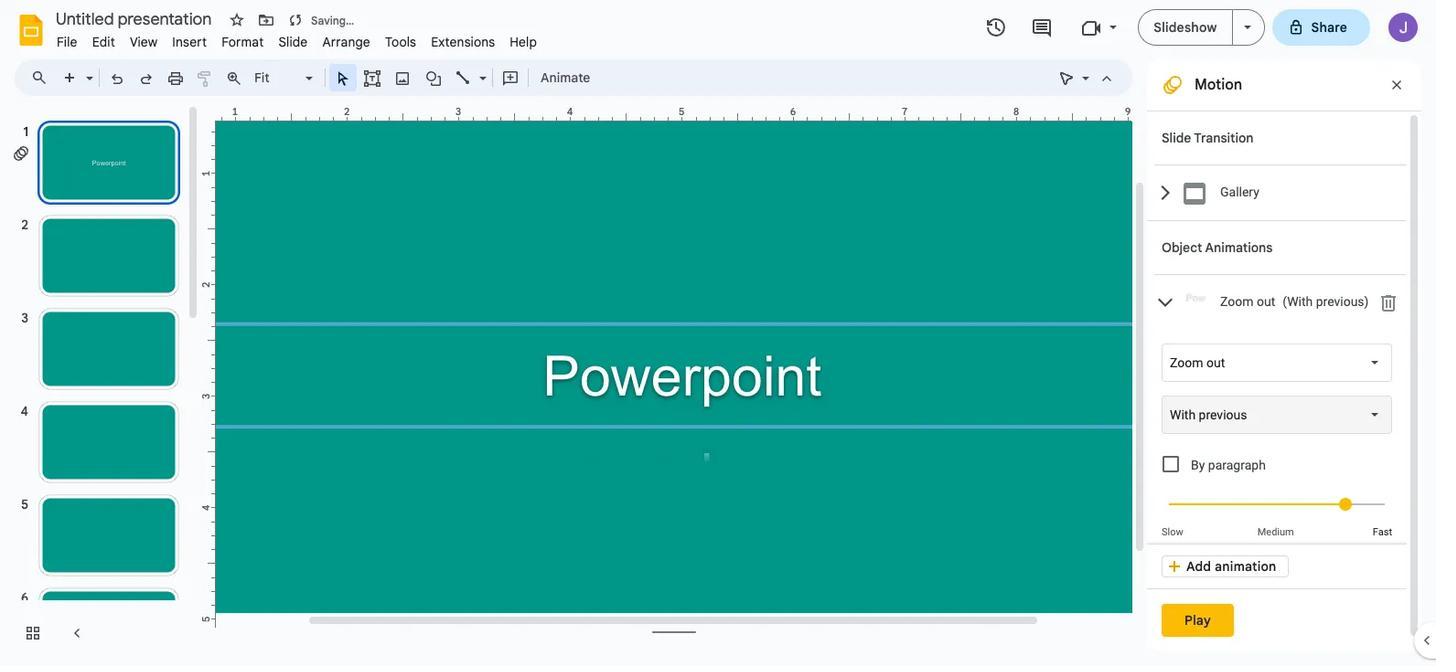Task type: vqa. For each thing, say whether or not it's contained in the screenshot.
TEXT FIELD
no



Task type: describe. For each thing, give the bounding box(es) containing it.
slow
[[1162, 527, 1184, 539]]

previous
[[1199, 408, 1247, 423]]

mode and view toolbar
[[1052, 59, 1122, 96]]

zoom for zoom out
[[1170, 356, 1204, 371]]

Menus field
[[23, 65, 63, 91]]

slow button
[[1162, 527, 1184, 539]]

object animations tab list
[[1147, 220, 1407, 556]]

tab panel inside the object animations tab list
[[1153, 330, 1407, 556]]

slide for slide transition
[[1162, 130, 1191, 146]]

animate
[[541, 70, 590, 86]]

main toolbar
[[54, 64, 600, 91]]

object animations
[[1162, 240, 1273, 256]]

view menu item
[[122, 31, 165, 53]]

medium button
[[1238, 527, 1314, 539]]

by paragraph
[[1191, 458, 1266, 473]]

Rename text field
[[49, 7, 222, 29]]

with previous
[[1170, 408, 1247, 423]]

animations
[[1205, 240, 1273, 256]]

arrange menu item
[[315, 31, 378, 53]]

by
[[1191, 458, 1205, 473]]

with previous list box
[[1162, 396, 1392, 435]]

menu bar inside menu bar banner
[[49, 24, 545, 54]]

slideshow button
[[1138, 9, 1233, 46]]

play
[[1185, 613, 1211, 629]]

Zoom text field
[[252, 65, 303, 91]]

menu bar banner
[[0, 0, 1436, 667]]

format menu item
[[214, 31, 271, 53]]

object
[[1162, 240, 1203, 256]]

arrange
[[322, 34, 370, 50]]

share button
[[1272, 9, 1371, 46]]

file
[[57, 34, 77, 50]]

insert image image
[[392, 65, 413, 91]]

help menu item
[[503, 31, 545, 53]]

paragraph
[[1208, 458, 1266, 473]]

share
[[1312, 19, 1348, 36]]

medium
[[1258, 527, 1294, 539]]

edit menu item
[[85, 31, 122, 53]]

with
[[1170, 408, 1196, 423]]

Zoom field
[[249, 65, 321, 91]]

navigation inside motion application
[[0, 103, 201, 667]]

shape image
[[423, 65, 444, 91]]

insert
[[172, 34, 207, 50]]

saving… button
[[283, 7, 359, 33]]

out for zoom out
[[1207, 356, 1225, 371]]

animate button
[[532, 64, 599, 91]]

presentation options image
[[1244, 26, 1251, 29]]

slideshow
[[1154, 19, 1217, 36]]

format
[[222, 34, 264, 50]]

gallery tab
[[1155, 165, 1407, 220]]

add animation
[[1187, 559, 1277, 575]]



Task type: locate. For each thing, give the bounding box(es) containing it.
1 vertical spatial slide
[[1162, 130, 1191, 146]]

slide for slide
[[279, 34, 308, 50]]

edit
[[92, 34, 115, 50]]

out for zoom out (with previous)
[[1257, 295, 1276, 309]]

tab
[[1155, 274, 1407, 330]]

zoom
[[1220, 295, 1254, 309], [1170, 356, 1204, 371]]

zoom inside option
[[1170, 356, 1204, 371]]

play button
[[1162, 605, 1234, 638]]

0 vertical spatial out
[[1257, 295, 1276, 309]]

0 horizontal spatial slide
[[279, 34, 308, 50]]

slide inside motion section
[[1162, 130, 1191, 146]]

new slide with layout image
[[81, 66, 93, 72]]

with previous option
[[1170, 406, 1247, 425]]

duration element
[[1162, 483, 1392, 539]]

slide left transition
[[1162, 130, 1191, 146]]

slide inside menu item
[[279, 34, 308, 50]]

1 horizontal spatial slide
[[1162, 130, 1191, 146]]

out left (with
[[1257, 295, 1276, 309]]

saving…
[[311, 13, 354, 27]]

fast
[[1373, 527, 1392, 539]]

zoom out
[[1170, 356, 1225, 371]]

By paragraph checkbox
[[1163, 457, 1179, 473]]

add animation button
[[1162, 556, 1289, 578]]

slide transition
[[1162, 130, 1254, 146]]

tools
[[385, 34, 416, 50]]

tab containing zoom out
[[1155, 274, 1407, 330]]

fast button
[[1373, 527, 1392, 539]]

1 vertical spatial out
[[1207, 356, 1225, 371]]

select line image
[[475, 66, 487, 72]]

zoom down animations on the top right
[[1220, 295, 1254, 309]]

zoom up "with"
[[1170, 356, 1204, 371]]

slide
[[279, 34, 308, 50], [1162, 130, 1191, 146]]

out
[[1257, 295, 1276, 309], [1207, 356, 1225, 371]]

previous)
[[1316, 295, 1369, 309]]

zoom out option
[[1170, 354, 1225, 372]]

tab panel
[[1153, 330, 1407, 556]]

slide down saving… button
[[279, 34, 308, 50]]

gallery
[[1220, 185, 1260, 200]]

tools menu item
[[378, 31, 424, 53]]

(with
[[1283, 295, 1313, 309]]

menu bar
[[49, 24, 545, 54]]

0 horizontal spatial zoom
[[1170, 356, 1204, 371]]

file menu item
[[49, 31, 85, 53]]

animation
[[1215, 559, 1277, 575]]

1 horizontal spatial zoom
[[1220, 295, 1254, 309]]

motion application
[[0, 0, 1436, 667]]

motion
[[1195, 76, 1243, 94]]

view
[[130, 34, 158, 50]]

motion section
[[1147, 59, 1422, 664]]

transition
[[1194, 130, 1254, 146]]

out inside option
[[1207, 356, 1225, 371]]

1 horizontal spatial out
[[1257, 295, 1276, 309]]

1 vertical spatial zoom
[[1170, 356, 1204, 371]]

help
[[510, 34, 537, 50]]

add
[[1187, 559, 1212, 575]]

out up the with previous
[[1207, 356, 1225, 371]]

slider
[[1162, 483, 1392, 525]]

menu bar containing file
[[49, 24, 545, 54]]

0 vertical spatial zoom
[[1220, 295, 1254, 309]]

tab inside the object animations tab list
[[1155, 274, 1407, 330]]

zoom out (with previous)
[[1220, 295, 1369, 309]]

zoom for zoom out (with previous)
[[1220, 295, 1254, 309]]

0 horizontal spatial out
[[1207, 356, 1225, 371]]

Star checkbox
[[224, 7, 250, 33]]

extensions menu item
[[424, 31, 503, 53]]

insert menu item
[[165, 31, 214, 53]]

slider inside the object animations tab list
[[1162, 483, 1392, 525]]

0 vertical spatial slide
[[279, 34, 308, 50]]

navigation
[[0, 103, 201, 667]]

tab panel containing zoom out
[[1153, 330, 1407, 556]]

slide menu item
[[271, 31, 315, 53]]

extensions
[[431, 34, 495, 50]]



